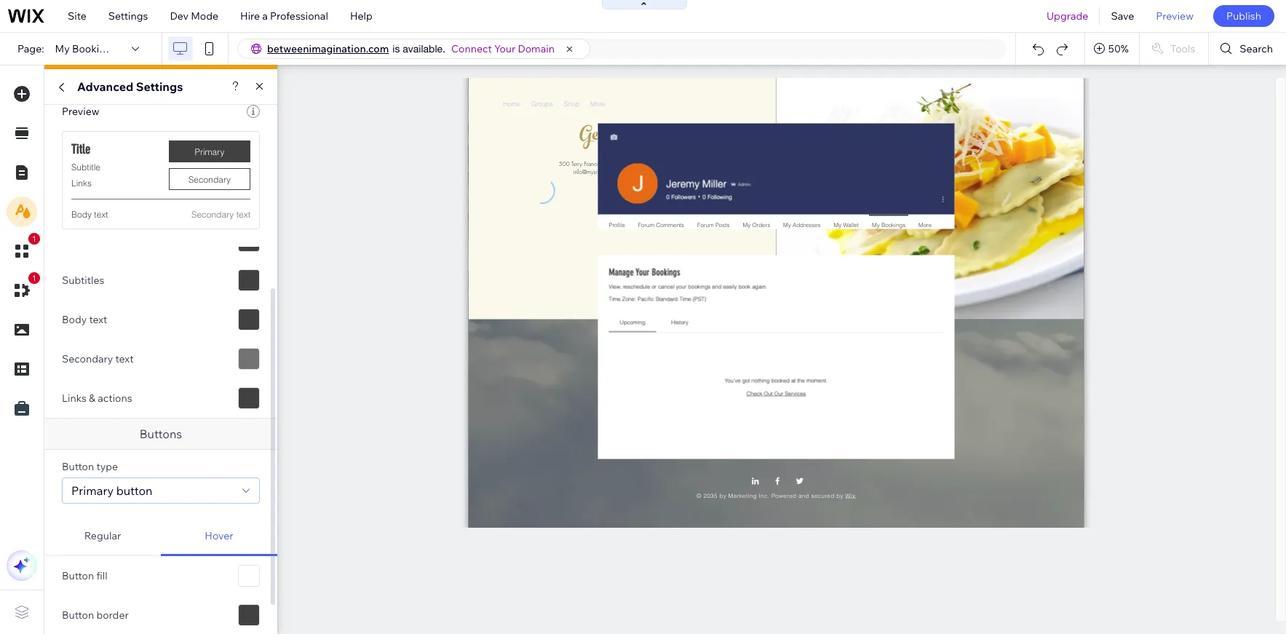 Task type: describe. For each thing, give the bounding box(es) containing it.
links inside title subtitle links
[[71, 178, 92, 189]]

1 horizontal spatial secondary text
[[192, 209, 250, 220]]

0 horizontal spatial preview
[[62, 105, 99, 118]]

advanced settings
[[77, 79, 183, 94]]

secondary up title
[[62, 124, 113, 137]]

available.
[[403, 43, 445, 55]]

1 1 button from the top
[[7, 233, 40, 266]]

2 1 from the top
[[32, 274, 36, 282]]

text down subtitles
[[89, 313, 107, 326]]

mode
[[191, 9, 218, 23]]

bookings
[[72, 42, 117, 55]]

search button
[[1209, 33, 1286, 65]]

text
[[150, 198, 172, 213]]

primary button
[[71, 483, 152, 498]]

0 vertical spatial body text
[[71, 209, 108, 220]]

professional
[[270, 9, 328, 23]]

text down lines & dividers
[[94, 209, 108, 220]]

0 vertical spatial body
[[71, 209, 92, 220]]

betweenimagination.com
[[267, 42, 389, 55]]

0 vertical spatial settings
[[108, 9, 148, 23]]

button
[[116, 483, 152, 498]]

is available. connect your domain
[[393, 42, 555, 55]]

primary for primary
[[195, 146, 225, 157]]

save button
[[1100, 0, 1145, 32]]

1 vertical spatial body text
[[62, 313, 107, 326]]

my bookings
[[55, 42, 117, 55]]

type
[[96, 460, 118, 473]]

domain
[[518, 42, 555, 55]]

1 vertical spatial settings
[[136, 79, 183, 94]]

title
[[71, 141, 91, 157]]

regular
[[84, 529, 121, 542]]

lines
[[62, 163, 87, 176]]

1 vertical spatial links
[[62, 392, 87, 405]]

buttons
[[140, 427, 182, 441]]

button border
[[62, 609, 129, 622]]

1 1 from the top
[[32, 234, 36, 243]]

1 vertical spatial secondary text
[[62, 352, 134, 365]]

primary for primary button
[[71, 483, 114, 498]]

button for button type
[[62, 460, 94, 473]]

links & actions
[[62, 392, 132, 405]]

& for lines
[[89, 163, 96, 176]]

1 vertical spatial body
[[62, 313, 87, 326]]

publish
[[1227, 9, 1262, 23]]

upgrade
[[1047, 9, 1089, 23]]

my
[[55, 42, 70, 55]]

save
[[1111, 9, 1134, 23]]



Task type: locate. For each thing, give the bounding box(es) containing it.
body text down lines & dividers
[[71, 209, 108, 220]]

dev mode
[[170, 9, 218, 23]]

3 button from the top
[[62, 609, 94, 622]]

links left "actions"
[[62, 392, 87, 405]]

1 vertical spatial &
[[89, 392, 95, 405]]

text
[[94, 209, 108, 220], [236, 209, 250, 220], [89, 313, 107, 326], [115, 352, 134, 365]]

primary button
[[169, 141, 250, 162]]

actions
[[98, 392, 132, 405]]

links
[[71, 178, 92, 189], [62, 392, 87, 405]]

secondary inside button
[[188, 174, 231, 185]]

1 vertical spatial 1 button
[[7, 272, 40, 306]]

2 & from the top
[[89, 392, 95, 405]]

settings up bookings
[[108, 9, 148, 23]]

0 vertical spatial button
[[62, 460, 94, 473]]

0 horizontal spatial secondary text
[[62, 352, 134, 365]]

advanced
[[77, 79, 133, 94]]

2 1 button from the top
[[7, 272, 40, 306]]

tools button
[[1140, 33, 1209, 65]]

50%
[[1109, 42, 1129, 55]]

primary inside primary button
[[195, 146, 225, 157]]

connect
[[451, 42, 492, 55]]

primary
[[195, 146, 225, 157], [71, 483, 114, 498]]

button type
[[62, 460, 118, 473]]

button for button fill
[[62, 569, 94, 582]]

site
[[68, 9, 86, 23]]

0 vertical spatial secondary text
[[192, 209, 250, 220]]

preview
[[1156, 9, 1194, 23], [62, 105, 99, 118]]

preview inside preview button
[[1156, 9, 1194, 23]]

button left border
[[62, 609, 94, 622]]

lines & dividers
[[62, 163, 136, 176]]

1 vertical spatial preview
[[62, 105, 99, 118]]

0 vertical spatial preview
[[1156, 9, 1194, 23]]

fill
[[96, 569, 108, 582]]

preview up the tools button
[[1156, 9, 1194, 23]]

50% button
[[1085, 33, 1139, 65]]

secondary text
[[192, 209, 250, 220], [62, 352, 134, 365]]

1 horizontal spatial primary
[[195, 146, 225, 157]]

1 button
[[7, 233, 40, 266], [7, 272, 40, 306]]

preview down advanced
[[62, 105, 99, 118]]

title subtitle links
[[71, 141, 100, 189]]

secondary background
[[62, 124, 172, 137]]

0 vertical spatial 1
[[32, 234, 36, 243]]

1 vertical spatial primary
[[71, 483, 114, 498]]

& right the lines
[[89, 163, 96, 176]]

body down subtitles
[[62, 313, 87, 326]]

secondary
[[62, 124, 113, 137], [188, 174, 231, 185], [192, 209, 234, 220], [62, 352, 113, 365]]

0 vertical spatial primary
[[195, 146, 225, 157]]

body
[[71, 209, 92, 220], [62, 313, 87, 326]]

is
[[393, 43, 400, 55]]

2 vertical spatial button
[[62, 609, 94, 622]]

1 button from the top
[[62, 460, 94, 473]]

subtitles
[[62, 274, 104, 287]]

preview button
[[1145, 0, 1205, 32]]

secondary down the secondary button
[[192, 209, 234, 220]]

secondary down primary button
[[188, 174, 231, 185]]

hover
[[205, 529, 233, 542]]

text up "actions"
[[115, 352, 134, 365]]

text down the secondary button
[[236, 209, 250, 220]]

background
[[115, 124, 172, 137]]

1 & from the top
[[89, 163, 96, 176]]

your
[[494, 42, 516, 55]]

button left type at the left bottom of the page
[[62, 460, 94, 473]]

1 horizontal spatial preview
[[1156, 9, 1194, 23]]

1 vertical spatial button
[[62, 569, 94, 582]]

body text down subtitles
[[62, 313, 107, 326]]

border
[[96, 609, 129, 622]]

& left "actions"
[[89, 392, 95, 405]]

hire a professional
[[240, 9, 328, 23]]

search
[[1240, 42, 1273, 55]]

a
[[262, 9, 268, 23]]

button
[[62, 460, 94, 473], [62, 569, 94, 582], [62, 609, 94, 622]]

1 vertical spatial 1
[[32, 274, 36, 282]]

0 vertical spatial &
[[89, 163, 96, 176]]

primary down the button type
[[71, 483, 114, 498]]

dividers
[[98, 163, 136, 176]]

hire
[[240, 9, 260, 23]]

body text
[[71, 209, 108, 220], [62, 313, 107, 326]]

&
[[89, 163, 96, 176], [89, 392, 95, 405]]

0 vertical spatial links
[[71, 178, 92, 189]]

secondary text down the secondary button
[[192, 209, 250, 220]]

secondary up links & actions at left
[[62, 352, 113, 365]]

primary up the secondary button
[[195, 146, 225, 157]]

subtitle
[[71, 162, 100, 173]]

links down the lines
[[71, 178, 92, 189]]

button fill
[[62, 569, 108, 582]]

publish button
[[1214, 5, 1275, 27]]

dev
[[170, 9, 189, 23]]

settings up background
[[136, 79, 183, 94]]

secondary button
[[169, 168, 250, 190]]

secondary text up links & actions at left
[[62, 352, 134, 365]]

settings
[[108, 9, 148, 23], [136, 79, 183, 94]]

button left the fill
[[62, 569, 94, 582]]

1
[[32, 234, 36, 243], [32, 274, 36, 282]]

0 horizontal spatial primary
[[71, 483, 114, 498]]

tools
[[1171, 42, 1196, 55]]

& for links
[[89, 392, 95, 405]]

body down the lines
[[71, 209, 92, 220]]

help
[[350, 9, 373, 23]]

button for button border
[[62, 609, 94, 622]]

2 button from the top
[[62, 569, 94, 582]]

0 vertical spatial 1 button
[[7, 233, 40, 266]]



Task type: vqa. For each thing, say whether or not it's contained in the screenshot.
? BUTTON
no



